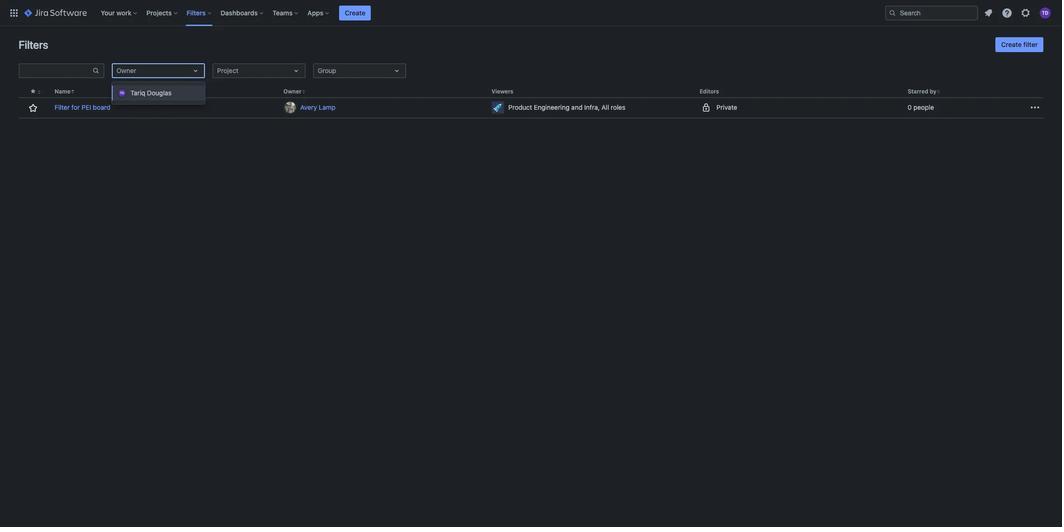 Task type: locate. For each thing, give the bounding box(es) containing it.
create for create
[[345, 9, 366, 17]]

1 horizontal spatial create
[[1002, 41, 1022, 48]]

None text field
[[217, 66, 219, 75]]

tariq douglas
[[130, 89, 172, 97]]

projects
[[146, 9, 172, 17]]

1 vertical spatial filters
[[19, 38, 48, 51]]

0 horizontal spatial open image
[[291, 65, 302, 76]]

create right apps dropdown button
[[345, 9, 366, 17]]

and
[[572, 104, 583, 111]]

filters right projects popup button
[[187, 9, 206, 17]]

by
[[930, 88, 937, 95]]

1 vertical spatial create
[[1002, 41, 1022, 48]]

project
[[217, 67, 238, 75]]

0 vertical spatial create
[[345, 9, 366, 17]]

jira software image
[[24, 7, 87, 18], [24, 7, 87, 18]]

owner up the avery
[[284, 88, 302, 95]]

work
[[116, 9, 132, 17]]

for
[[71, 104, 80, 111]]

2 open image from the left
[[391, 65, 403, 76]]

avery lamp link
[[284, 101, 484, 114]]

apps button
[[305, 5, 333, 20]]

filters inside popup button
[[187, 9, 206, 17]]

pei
[[82, 104, 91, 111]]

starred
[[908, 88, 929, 95]]

1 horizontal spatial filters
[[187, 9, 206, 17]]

board
[[93, 104, 110, 111]]

more image
[[1030, 102, 1041, 113]]

dashboards
[[221, 9, 258, 17]]

create
[[345, 9, 366, 17], [1002, 41, 1022, 48]]

1 vertical spatial owner
[[284, 88, 302, 95]]

douglas
[[147, 89, 172, 97]]

product
[[509, 104, 532, 111]]

1 horizontal spatial open image
[[391, 65, 403, 76]]

0 vertical spatial filters
[[187, 9, 206, 17]]

open image up avery lamp link at the left top
[[391, 65, 403, 76]]

create inside button
[[345, 9, 366, 17]]

banner containing your work
[[0, 0, 1063, 26]]

1 horizontal spatial owner
[[284, 88, 302, 95]]

group
[[318, 67, 336, 75]]

banner
[[0, 0, 1063, 26]]

0 horizontal spatial create
[[345, 9, 366, 17]]

None text field
[[20, 64, 92, 77], [117, 66, 118, 75], [318, 66, 320, 75], [20, 64, 92, 77], [117, 66, 118, 75], [318, 66, 320, 75]]

filter
[[1024, 41, 1038, 48]]

owner
[[117, 67, 136, 75], [284, 88, 302, 95]]

private
[[717, 104, 738, 111]]

owner up tariq
[[117, 67, 136, 75]]

filters down appswitcher icon
[[19, 38, 48, 51]]

avery lamp
[[300, 104, 336, 111]]

create filter
[[1002, 41, 1038, 48]]

open image up owner button
[[291, 65, 302, 76]]

filter
[[55, 104, 70, 111]]

editors
[[700, 88, 719, 95]]

create inside create filter link
[[1002, 41, 1022, 48]]

open image
[[291, 65, 302, 76], [391, 65, 403, 76]]

dashboards button
[[218, 5, 267, 20]]

your work
[[101, 9, 132, 17]]

0 vertical spatial owner
[[117, 67, 136, 75]]

projects button
[[144, 5, 181, 20]]

product engineering and infra, all roles
[[509, 104, 626, 111]]

create left the filter
[[1002, 41, 1022, 48]]

tariq
[[130, 89, 145, 97]]

create for create filter
[[1002, 41, 1022, 48]]

your work button
[[98, 5, 141, 20]]

1 open image from the left
[[291, 65, 302, 76]]

0 people
[[908, 104, 934, 111]]

filters
[[187, 9, 206, 17], [19, 38, 48, 51]]

0 horizontal spatial filters
[[19, 38, 48, 51]]

filters details element
[[19, 86, 1044, 119]]

filter for pei board link
[[55, 103, 110, 112]]



Task type: describe. For each thing, give the bounding box(es) containing it.
help image
[[1002, 7, 1013, 18]]

primary element
[[6, 0, 885, 26]]

appswitcher icon image
[[8, 7, 20, 18]]

owner inside filters details element
[[284, 88, 302, 95]]

filters button
[[184, 5, 215, 20]]

roles
[[611, 104, 626, 111]]

owner button
[[284, 88, 302, 95]]

Search field
[[885, 5, 979, 20]]

your
[[101, 9, 115, 17]]

star filter for pei board image
[[27, 103, 38, 114]]

open image
[[190, 65, 201, 76]]

lamp
[[319, 104, 336, 111]]

0 horizontal spatial owner
[[117, 67, 136, 75]]

avery
[[300, 104, 317, 111]]

viewers
[[492, 88, 514, 95]]

create filter link
[[996, 37, 1044, 52]]

name button
[[55, 88, 70, 95]]

engineering
[[534, 104, 570, 111]]

create button
[[339, 5, 371, 20]]

open image for group
[[391, 65, 403, 76]]

name
[[55, 88, 70, 95]]

0
[[908, 104, 912, 111]]

people
[[914, 104, 934, 111]]

search image
[[889, 9, 897, 17]]

starred by button
[[908, 88, 937, 95]]

teams
[[273, 9, 293, 17]]

teams button
[[270, 5, 302, 20]]

starred by
[[908, 88, 937, 95]]

infra,
[[584, 104, 600, 111]]

open image for project
[[291, 65, 302, 76]]

apps
[[308, 9, 324, 17]]

settings image
[[1021, 7, 1032, 18]]

all
[[602, 104, 609, 111]]

filter for pei board
[[55, 104, 110, 111]]

notifications image
[[983, 7, 994, 18]]

your profile and settings image
[[1040, 7, 1051, 18]]



Task type: vqa. For each thing, say whether or not it's contained in the screenshot.
roles
yes



